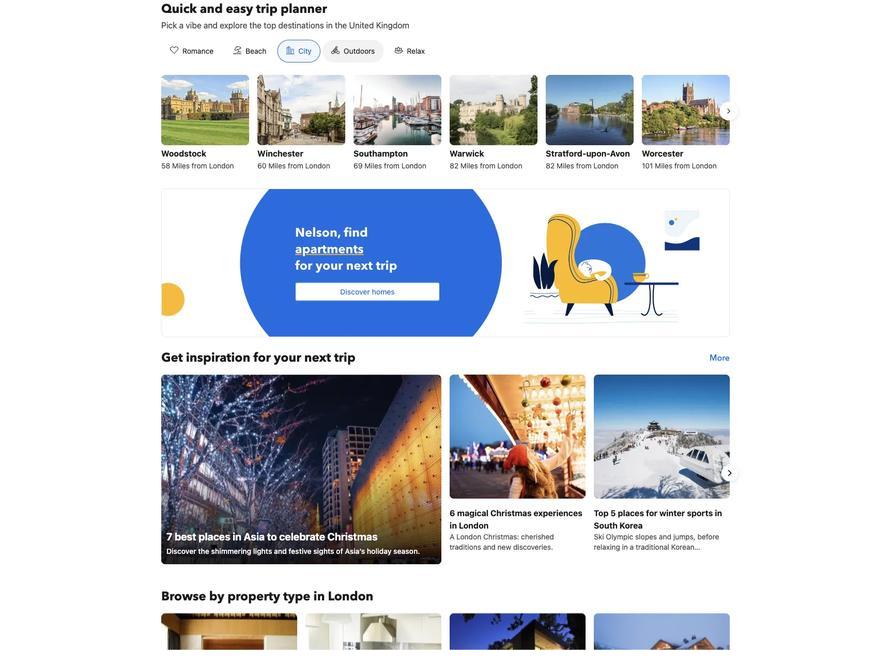 Task type: locate. For each thing, give the bounding box(es) containing it.
0 horizontal spatial places
[[199, 530, 230, 542]]

warwick
[[450, 149, 484, 158]]

and up vibe
[[200, 0, 223, 17]]

nelson, find apartments for your next trip
[[295, 224, 397, 275]]

destinations
[[278, 20, 324, 30]]

london
[[209, 162, 234, 170], [305, 162, 330, 170], [401, 162, 426, 170], [497, 162, 522, 170], [594, 162, 618, 170], [692, 162, 717, 170], [459, 520, 489, 530], [456, 532, 481, 541], [328, 588, 373, 605]]

your
[[315, 258, 343, 275], [274, 349, 301, 366]]

1 vertical spatial for
[[253, 349, 271, 366]]

and
[[200, 0, 223, 17], [204, 20, 218, 30], [659, 532, 671, 541], [483, 543, 496, 551], [274, 547, 287, 555]]

places up "korea"
[[618, 508, 644, 518]]

miles down worcester
[[655, 162, 672, 170]]

in up a
[[450, 520, 457, 530]]

region containing woodstock
[[153, 71, 738, 176]]

discover down best
[[166, 547, 196, 555]]

2 horizontal spatial the
[[335, 20, 347, 30]]

0 horizontal spatial discover
[[166, 547, 196, 555]]

69
[[354, 162, 363, 170]]

in right destinations
[[326, 20, 333, 30]]

miles down woodstock
[[172, 162, 190, 170]]

3 from from the left
[[384, 162, 400, 170]]

for for top 5 places for winter sports in south korea ski olympic slopes and jumps, before relaxing in a traditional korean bathhouse
[[646, 508, 657, 518]]

united
[[349, 20, 374, 30]]

1 vertical spatial places
[[199, 530, 230, 542]]

82 down the warwick
[[450, 162, 458, 170]]

1 vertical spatial trip
[[376, 258, 397, 275]]

1 vertical spatial discover
[[166, 547, 196, 555]]

in right sports at right
[[715, 508, 722, 518]]

5 from from the left
[[576, 162, 592, 170]]

beach button
[[224, 40, 275, 63]]

places inside the top 5 places for winter sports in south korea ski olympic slopes and jumps, before relaxing in a traditional korean bathhouse
[[618, 508, 644, 518]]

miles inside worcester 101 miles from london
[[655, 162, 672, 170]]

1 vertical spatial a
[[630, 543, 634, 551]]

traditional
[[636, 543, 669, 551]]

warwick 82 miles from london
[[450, 149, 522, 170]]

1 horizontal spatial discover
[[340, 287, 370, 296]]

from down worcester
[[674, 162, 690, 170]]

0 horizontal spatial 82
[[450, 162, 458, 170]]

0 horizontal spatial trip
[[256, 0, 278, 17]]

places inside 7 best places in asia to celebrate christmas discover the shimmering lights and festive sights of asia's holiday season.
[[199, 530, 230, 542]]

0 horizontal spatial your
[[274, 349, 301, 366]]

and inside the 6 magical christmas experiences in london a london christmas: cherished traditions and new discoveries.
[[483, 543, 496, 551]]

region
[[153, 71, 738, 176]]

ski
[[594, 532, 604, 541]]

beach
[[246, 47, 266, 55]]

for right the inspiration
[[253, 349, 271, 366]]

a
[[179, 20, 184, 30], [630, 543, 634, 551]]

property
[[227, 588, 280, 605]]

next
[[346, 258, 373, 275], [304, 349, 331, 366]]

festive
[[289, 547, 311, 555]]

the inside 7 best places in asia to celebrate christmas discover the shimmering lights and festive sights of asia's holiday season.
[[198, 547, 209, 555]]

magical
[[457, 508, 488, 518]]

miles
[[172, 162, 190, 170], [268, 162, 286, 170], [365, 162, 382, 170], [460, 162, 478, 170], [557, 162, 574, 170], [655, 162, 672, 170]]

2 horizontal spatial for
[[646, 508, 657, 518]]

the left shimmering
[[198, 547, 209, 555]]

christmas
[[490, 508, 532, 518], [327, 530, 378, 542]]

1 horizontal spatial 82
[[546, 162, 555, 170]]

miles down the warwick
[[460, 162, 478, 170]]

0 horizontal spatial a
[[179, 20, 184, 30]]

for
[[295, 258, 312, 275], [253, 349, 271, 366], [646, 508, 657, 518]]

0 vertical spatial discover
[[340, 287, 370, 296]]

0 vertical spatial trip
[[256, 0, 278, 17]]

lights
[[253, 547, 272, 555]]

6 miles from the left
[[655, 162, 672, 170]]

explore
[[220, 20, 247, 30]]

miles inside warwick 82 miles from london
[[460, 162, 478, 170]]

58
[[161, 162, 170, 170]]

miles inside winchester 60 miles from london
[[268, 162, 286, 170]]

0 vertical spatial places
[[618, 508, 644, 518]]

top
[[594, 508, 609, 518]]

and left new
[[483, 543, 496, 551]]

get
[[161, 349, 183, 366]]

82
[[450, 162, 458, 170], [546, 162, 555, 170]]

christmas up the asia's
[[327, 530, 378, 542]]

from inside the stratford-upon-avon 82 miles from london
[[576, 162, 592, 170]]

0 vertical spatial your
[[315, 258, 343, 275]]

from down winchester
[[288, 162, 303, 170]]

2 vertical spatial for
[[646, 508, 657, 518]]

next inside nelson, find apartments for your next trip
[[346, 258, 373, 275]]

tab list
[[153, 40, 442, 63]]

7
[[166, 530, 172, 542]]

miles down winchester
[[268, 162, 286, 170]]

4 miles from the left
[[460, 162, 478, 170]]

in inside quick and easy trip planner pick a vibe and explore the top destinations in the united kingdom
[[326, 20, 333, 30]]

from inside worcester 101 miles from london
[[674, 162, 690, 170]]

5
[[611, 508, 616, 518]]

from for worcester
[[674, 162, 690, 170]]

0 vertical spatial next
[[346, 258, 373, 275]]

korea
[[620, 520, 643, 530]]

places for best
[[199, 530, 230, 542]]

the
[[249, 20, 262, 30], [335, 20, 347, 30], [198, 547, 209, 555]]

south
[[594, 520, 618, 530]]

and inside 7 best places in asia to celebrate christmas discover the shimmering lights and festive sights of asia's holiday season.
[[274, 547, 287, 555]]

1 horizontal spatial the
[[249, 20, 262, 30]]

from for warwick
[[480, 162, 495, 170]]

discover left homes
[[340, 287, 370, 296]]

by
[[209, 588, 224, 605]]

trip inside nelson, find apartments for your next trip
[[376, 258, 397, 275]]

a left vibe
[[179, 20, 184, 30]]

miles inside southampton 69 miles from london
[[365, 162, 382, 170]]

southampton 69 miles from london
[[354, 149, 426, 170]]

1 horizontal spatial places
[[618, 508, 644, 518]]

cherished
[[521, 532, 554, 541]]

london inside the stratford-upon-avon 82 miles from london
[[594, 162, 618, 170]]

1 82 from the left
[[450, 162, 458, 170]]

from for woodstock
[[192, 162, 207, 170]]

kingdom
[[376, 20, 409, 30]]

find
[[344, 224, 368, 241]]

tab list containing romance
[[153, 40, 442, 63]]

easy
[[226, 0, 253, 17]]

5 miles from the left
[[557, 162, 574, 170]]

0 horizontal spatial for
[[253, 349, 271, 366]]

korean
[[671, 543, 694, 551]]

0 horizontal spatial the
[[198, 547, 209, 555]]

asia
[[244, 530, 265, 542]]

for inside the top 5 places for winter sports in south korea ski olympic slopes and jumps, before relaxing in a traditional korean bathhouse
[[646, 508, 657, 518]]

your inside nelson, find apartments for your next trip
[[315, 258, 343, 275]]

jumps,
[[673, 532, 696, 541]]

new
[[498, 543, 511, 551]]

to
[[267, 530, 277, 542]]

1 vertical spatial next
[[304, 349, 331, 366]]

82 down stratford-
[[546, 162, 555, 170]]

a down olympic at the right of page
[[630, 543, 634, 551]]

1 horizontal spatial next
[[346, 258, 373, 275]]

christmas inside 7 best places in asia to celebrate christmas discover the shimmering lights and festive sights of asia's holiday season.
[[327, 530, 378, 542]]

82 inside the stratford-upon-avon 82 miles from london
[[546, 162, 555, 170]]

1 horizontal spatial a
[[630, 543, 634, 551]]

3 miles from the left
[[365, 162, 382, 170]]

from inside southampton 69 miles from london
[[384, 162, 400, 170]]

in up shimmering
[[233, 530, 241, 542]]

a
[[450, 532, 454, 541]]

asia's
[[345, 547, 365, 555]]

1 miles from the left
[[172, 162, 190, 170]]

0 horizontal spatial christmas
[[327, 530, 378, 542]]

1 horizontal spatial trip
[[334, 349, 355, 366]]

from down the warwick
[[480, 162, 495, 170]]

christmas inside the 6 magical christmas experiences in london a london christmas: cherished traditions and new discoveries.
[[490, 508, 532, 518]]

1 vertical spatial christmas
[[327, 530, 378, 542]]

1 horizontal spatial your
[[315, 258, 343, 275]]

get inspiration for your next trip
[[161, 349, 355, 366]]

season.
[[393, 547, 420, 555]]

2 miles from the left
[[268, 162, 286, 170]]

1 vertical spatial your
[[274, 349, 301, 366]]

82 inside warwick 82 miles from london
[[450, 162, 458, 170]]

7 best places in asia to celebrate christmas region
[[153, 374, 738, 572]]

2 horizontal spatial trip
[[376, 258, 397, 275]]

the left united
[[335, 20, 347, 30]]

for inside nelson, find apartments for your next trip
[[295, 258, 312, 275]]

from down the upon-
[[576, 162, 592, 170]]

more
[[710, 352, 730, 364]]

and down to
[[274, 547, 287, 555]]

from inside woodstock 58 miles from london
[[192, 162, 207, 170]]

0 vertical spatial a
[[179, 20, 184, 30]]

next image
[[724, 467, 736, 479]]

miles inside woodstock 58 miles from london
[[172, 162, 190, 170]]

from inside winchester 60 miles from london
[[288, 162, 303, 170]]

miles for woodstock
[[172, 162, 190, 170]]

miles down stratford-
[[557, 162, 574, 170]]

0 vertical spatial christmas
[[490, 508, 532, 518]]

and up "traditional"
[[659, 532, 671, 541]]

worcester 101 miles from london
[[642, 149, 717, 170]]

1 horizontal spatial for
[[295, 258, 312, 275]]

trip
[[256, 0, 278, 17], [376, 258, 397, 275], [334, 349, 355, 366]]

from inside warwick 82 miles from london
[[480, 162, 495, 170]]

from down southampton
[[384, 162, 400, 170]]

the left top
[[249, 20, 262, 30]]

from down woodstock
[[192, 162, 207, 170]]

in
[[326, 20, 333, 30], [715, 508, 722, 518], [450, 520, 457, 530], [233, 530, 241, 542], [622, 543, 628, 551], [314, 588, 325, 605]]

2 82 from the left
[[546, 162, 555, 170]]

2 vertical spatial trip
[[334, 349, 355, 366]]

miles down southampton
[[365, 162, 382, 170]]

for left winter
[[646, 508, 657, 518]]

0 vertical spatial for
[[295, 258, 312, 275]]

1 from from the left
[[192, 162, 207, 170]]

1 horizontal spatial christmas
[[490, 508, 532, 518]]

a inside the top 5 places for winter sports in south korea ski olympic slopes and jumps, before relaxing in a traditional korean bathhouse
[[630, 543, 634, 551]]

christmas up christmas:
[[490, 508, 532, 518]]

miles for worcester
[[655, 162, 672, 170]]

4 from from the left
[[480, 162, 495, 170]]

for down nelson,
[[295, 258, 312, 275]]

places up shimmering
[[199, 530, 230, 542]]

in right type at the bottom of the page
[[314, 588, 325, 605]]

60
[[257, 162, 266, 170]]

2 from from the left
[[288, 162, 303, 170]]

6 from from the left
[[674, 162, 690, 170]]

shimmering
[[211, 547, 251, 555]]



Task type: vqa. For each thing, say whether or not it's contained in the screenshot.
DOWNTOWN
no



Task type: describe. For each thing, give the bounding box(es) containing it.
quick
[[161, 0, 197, 17]]

christmas:
[[483, 532, 519, 541]]

miles inside the stratford-upon-avon 82 miles from london
[[557, 162, 574, 170]]

homes
[[372, 287, 395, 296]]

experiences
[[534, 508, 582, 518]]

outdoors button
[[322, 40, 384, 63]]

top 5 places for winter sports in south korea ski olympic slopes and jumps, before relaxing in a traditional korean bathhouse
[[594, 508, 722, 562]]

a inside quick and easy trip planner pick a vibe and explore the top destinations in the united kingdom
[[179, 20, 184, 30]]

top 5 places for winter sports in south korea image
[[594, 374, 730, 498]]

from for southampton
[[384, 162, 400, 170]]

miles for winchester
[[268, 162, 286, 170]]

pick
[[161, 20, 177, 30]]

browse
[[161, 588, 206, 605]]

worcester
[[642, 149, 683, 158]]

in down olympic at the right of page
[[622, 543, 628, 551]]

discover inside 7 best places in asia to celebrate christmas discover the shimmering lights and festive sights of asia's holiday season.
[[166, 547, 196, 555]]

more link
[[710, 350, 730, 366]]

discoveries.
[[513, 543, 553, 551]]

southampton
[[354, 149, 408, 158]]

london inside winchester 60 miles from london
[[305, 162, 330, 170]]

london inside woodstock 58 miles from london
[[209, 162, 234, 170]]

olympic
[[606, 532, 633, 541]]

london inside worcester 101 miles from london
[[692, 162, 717, 170]]

and right vibe
[[204, 20, 218, 30]]

nelson,
[[295, 224, 341, 241]]

slopes
[[635, 532, 657, 541]]

in inside the 6 magical christmas experiences in london a london christmas: cherished traditions and new discoveries.
[[450, 520, 457, 530]]

browse by property type in london
[[161, 588, 373, 605]]

woodstock 58 miles from london
[[161, 149, 234, 170]]

romance button
[[161, 40, 222, 63]]

quick and easy trip planner pick a vibe and explore the top destinations in the united kingdom
[[161, 0, 409, 30]]

woodstock
[[161, 149, 206, 158]]

sights
[[313, 547, 334, 555]]

winchester
[[257, 149, 303, 158]]

celebrate
[[279, 530, 325, 542]]

relaxing
[[594, 543, 620, 551]]

holiday
[[367, 547, 392, 555]]

vibe
[[186, 20, 201, 30]]

romance
[[182, 47, 213, 55]]

discover homes
[[340, 287, 395, 296]]

bathhouse
[[594, 553, 629, 562]]

101
[[642, 162, 653, 170]]

city button
[[277, 40, 320, 63]]

sports
[[687, 508, 713, 518]]

london inside southampton 69 miles from london
[[401, 162, 426, 170]]

top
[[264, 20, 276, 30]]

apartments
[[295, 241, 364, 258]]

and inside the top 5 places for winter sports in south korea ski olympic slopes and jumps, before relaxing in a traditional korean bathhouse
[[659, 532, 671, 541]]

traditions
[[450, 543, 481, 551]]

stratford-
[[546, 149, 586, 158]]

before
[[697, 532, 719, 541]]

avon
[[610, 149, 630, 158]]

from for winchester
[[288, 162, 303, 170]]

winchester 60 miles from london
[[257, 149, 330, 170]]

trip inside quick and easy trip planner pick a vibe and explore the top destinations in the united kingdom
[[256, 0, 278, 17]]

miles for warwick
[[460, 162, 478, 170]]

outdoors
[[344, 47, 375, 55]]

city
[[298, 47, 312, 55]]

inspiration
[[186, 349, 250, 366]]

7 best places in asia to celebrate christmas discover the shimmering lights and festive sights of asia's holiday season.
[[166, 530, 420, 555]]

places for 5
[[618, 508, 644, 518]]

relax button
[[386, 40, 434, 63]]

upon-
[[586, 149, 610, 158]]

type
[[283, 588, 310, 605]]

in inside 7 best places in asia to celebrate christmas discover the shimmering lights and festive sights of asia's holiday season.
[[233, 530, 241, 542]]

stratford-upon-avon 82 miles from london
[[546, 149, 630, 170]]

winter
[[659, 508, 685, 518]]

0 horizontal spatial next
[[304, 349, 331, 366]]

6 magical christmas experiences in london image
[[450, 374, 586, 498]]

6
[[450, 508, 455, 518]]

miles for southampton
[[365, 162, 382, 170]]

relax
[[407, 47, 425, 55]]

6 magical christmas experiences in london a london christmas: cherished traditions and new discoveries.
[[450, 508, 582, 551]]

for for nelson, find apartments for your next trip
[[295, 258, 312, 275]]

london inside warwick 82 miles from london
[[497, 162, 522, 170]]

planner
[[281, 0, 327, 17]]

best
[[175, 530, 196, 542]]

of
[[336, 547, 343, 555]]



